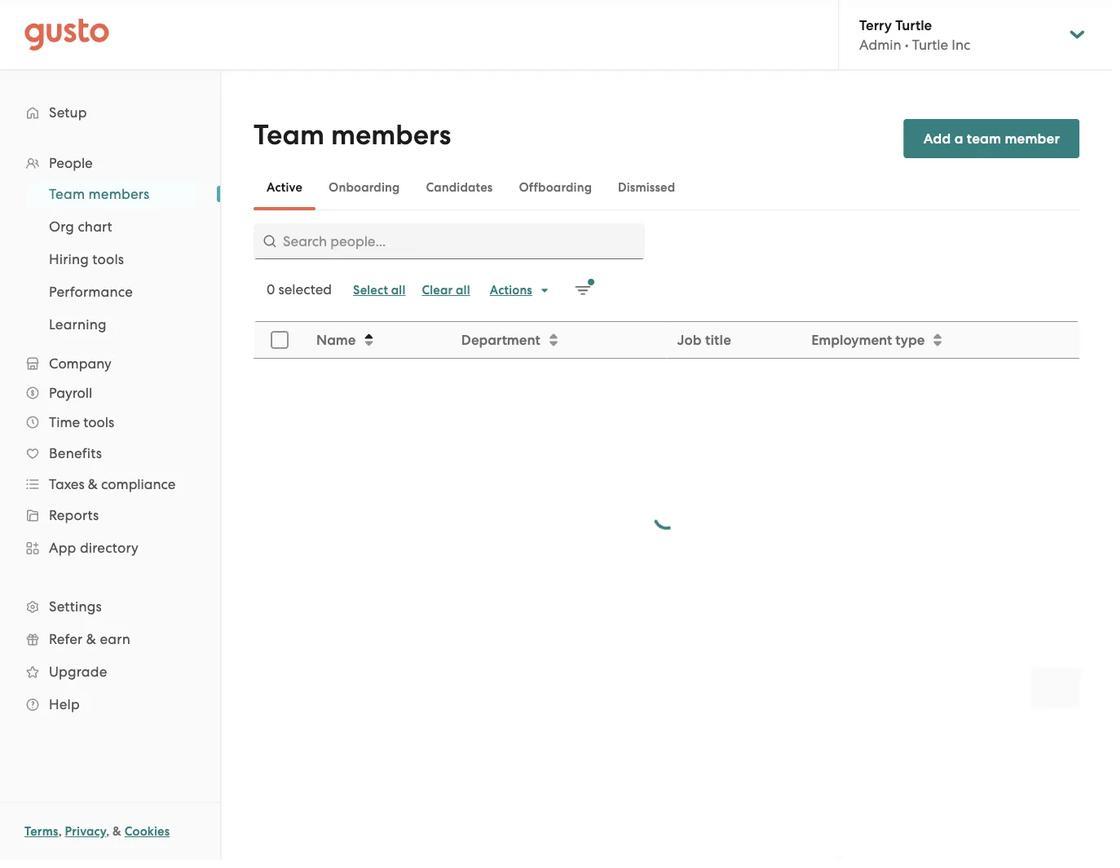 Task type: vqa. For each thing, say whether or not it's contained in the screenshot.
directory
yes



Task type: locate. For each thing, give the bounding box(es) containing it.
company
[[49, 356, 111, 372]]

time tools button
[[16, 408, 204, 437]]

privacy
[[65, 824, 106, 839]]

, left privacy
[[58, 824, 62, 839]]

directory
[[80, 540, 139, 556]]

members up onboarding
[[331, 119, 451, 152]]

hiring tools link
[[29, 245, 204, 274]]

app directory link
[[16, 533, 204, 563]]

all right select
[[391, 283, 406, 298]]

department button
[[452, 323, 667, 357]]

members down the people dropdown button
[[89, 186, 150, 202]]

& left earn
[[86, 631, 96, 647]]

tools inside 'dropdown button'
[[83, 414, 114, 431]]

earn
[[100, 631, 130, 647]]

turtle right •
[[912, 36, 949, 53]]

0 vertical spatial tools
[[92, 251, 124, 267]]

list
[[0, 148, 220, 721], [0, 178, 220, 341]]

hiring tools
[[49, 251, 124, 267]]

turtle
[[896, 17, 932, 33], [912, 36, 949, 53]]

payroll
[[49, 385, 92, 401]]

clear all
[[422, 283, 470, 298]]

chart
[[78, 219, 112, 235]]

2 list from the top
[[0, 178, 220, 341]]

0 vertical spatial team members
[[254, 119, 451, 152]]

1 all from the left
[[391, 283, 406, 298]]

0 vertical spatial turtle
[[896, 17, 932, 33]]

home image
[[24, 18, 109, 51]]

team members
[[254, 119, 451, 152], [49, 186, 150, 202]]

0 vertical spatial &
[[88, 476, 98, 493]]

all right "clear"
[[456, 283, 470, 298]]

department
[[462, 331, 541, 348]]

team
[[254, 119, 324, 152], [49, 186, 85, 202]]

members
[[331, 119, 451, 152], [89, 186, 150, 202]]

0 horizontal spatial all
[[391, 283, 406, 298]]

org
[[49, 219, 74, 235]]

tools down payroll dropdown button
[[83, 414, 114, 431]]

1 vertical spatial &
[[86, 631, 96, 647]]

turtle up •
[[896, 17, 932, 33]]

& for compliance
[[88, 476, 98, 493]]

actions
[[490, 283, 532, 298]]

onboarding
[[329, 180, 400, 195]]

&
[[88, 476, 98, 493], [86, 631, 96, 647], [113, 824, 122, 839]]

,
[[58, 824, 62, 839], [106, 824, 110, 839]]

team members down the people dropdown button
[[49, 186, 150, 202]]

team up "active"
[[254, 119, 324, 152]]

privacy link
[[65, 824, 106, 839]]

a
[[955, 130, 964, 147]]

dismissed button
[[605, 168, 688, 207]]

all inside clear all "button"
[[456, 283, 470, 298]]

1 horizontal spatial all
[[456, 283, 470, 298]]

0 horizontal spatial members
[[89, 186, 150, 202]]

candidates
[[426, 180, 493, 195]]

refer & earn
[[49, 631, 130, 647]]

& right the taxes
[[88, 476, 98, 493]]

1 vertical spatial members
[[89, 186, 150, 202]]

type
[[896, 331, 925, 348]]

2 all from the left
[[456, 283, 470, 298]]

dismissed
[[618, 180, 675, 195]]

1 horizontal spatial members
[[331, 119, 451, 152]]

name button
[[307, 323, 450, 357]]

offboarding
[[519, 180, 592, 195]]

time
[[49, 414, 80, 431]]

team members up onboarding
[[254, 119, 451, 152]]

help link
[[16, 690, 204, 719]]

terms
[[24, 824, 58, 839]]

0 horizontal spatial ,
[[58, 824, 62, 839]]

select all
[[353, 283, 406, 298]]

0 selected status
[[267, 281, 332, 298]]

0 horizontal spatial team members
[[49, 186, 150, 202]]

team members inside list
[[49, 186, 150, 202]]

team down people
[[49, 186, 85, 202]]

1 vertical spatial team
[[49, 186, 85, 202]]

1 vertical spatial team members
[[49, 186, 150, 202]]

0 vertical spatial team
[[254, 119, 324, 152]]

all inside "select all" button
[[391, 283, 406, 298]]

& left cookies
[[113, 824, 122, 839]]

upgrade link
[[16, 657, 204, 687]]

company button
[[16, 349, 204, 378]]

setup
[[49, 104, 87, 121]]

1 horizontal spatial ,
[[106, 824, 110, 839]]

learning
[[49, 316, 107, 333]]

new notifications image
[[575, 279, 594, 298]]

payroll button
[[16, 378, 204, 408]]

, left cookies
[[106, 824, 110, 839]]

tools
[[92, 251, 124, 267], [83, 414, 114, 431]]

inc
[[952, 36, 971, 53]]

people
[[49, 155, 93, 171]]

tools up the performance link
[[92, 251, 124, 267]]

2 vertical spatial &
[[113, 824, 122, 839]]

all for clear all
[[456, 283, 470, 298]]

add
[[924, 130, 951, 147]]

0 horizontal spatial team
[[49, 186, 85, 202]]

job title
[[677, 331, 731, 348]]

1 horizontal spatial team members
[[254, 119, 451, 152]]

selected
[[278, 281, 332, 298]]

all
[[391, 283, 406, 298], [456, 283, 470, 298]]

reports link
[[16, 501, 204, 530]]

1 vertical spatial tools
[[83, 414, 114, 431]]

people button
[[16, 148, 204, 178]]

1 list from the top
[[0, 148, 220, 721]]

& for earn
[[86, 631, 96, 647]]

team members tab list
[[254, 165, 1080, 210]]

add a team member
[[924, 130, 1060, 147]]

setup link
[[16, 98, 204, 127]]

list containing people
[[0, 148, 220, 721]]

clear
[[422, 283, 453, 298]]

terry
[[860, 17, 892, 33]]

& inside dropdown button
[[88, 476, 98, 493]]

0
[[267, 281, 275, 298]]

hiring
[[49, 251, 89, 267]]

loading… image
[[654, 504, 680, 530]]



Task type: describe. For each thing, give the bounding box(es) containing it.
all for select all
[[391, 283, 406, 298]]

gusto navigation element
[[0, 70, 220, 747]]

2 , from the left
[[106, 824, 110, 839]]

active button
[[254, 168, 316, 207]]

employment
[[811, 331, 892, 348]]

team
[[967, 130, 1002, 147]]

1 , from the left
[[58, 824, 62, 839]]

terms , privacy , & cookies
[[24, 824, 170, 839]]

settings
[[49, 599, 102, 615]]

performance link
[[29, 277, 204, 307]]

performance
[[49, 284, 133, 300]]

app
[[49, 540, 76, 556]]

select
[[353, 283, 388, 298]]

clear all button
[[414, 277, 478, 303]]

•
[[905, 36, 909, 53]]

cookies
[[125, 824, 170, 839]]

members inside gusto navigation element
[[89, 186, 150, 202]]

app directory
[[49, 540, 139, 556]]

cookies button
[[125, 822, 170, 842]]

job
[[677, 331, 702, 348]]

admin
[[860, 36, 902, 53]]

1 horizontal spatial team
[[254, 119, 324, 152]]

title
[[705, 331, 731, 348]]

Select all rows on this page checkbox
[[262, 322, 298, 358]]

1 vertical spatial turtle
[[912, 36, 949, 53]]

member
[[1005, 130, 1060, 147]]

list containing team members
[[0, 178, 220, 341]]

org chart link
[[29, 212, 204, 241]]

offboarding button
[[506, 168, 605, 207]]

terry turtle admin • turtle inc
[[860, 17, 971, 53]]

Search people... field
[[254, 223, 645, 259]]

help
[[49, 696, 80, 713]]

reports
[[49, 507, 99, 524]]

benefits link
[[16, 439, 204, 468]]

actions button
[[482, 277, 559, 303]]

taxes & compliance button
[[16, 470, 204, 499]]

org chart
[[49, 219, 112, 235]]

refer & earn link
[[16, 625, 204, 654]]

0 selected
[[267, 281, 332, 298]]

compliance
[[101, 476, 176, 493]]

onboarding button
[[316, 168, 413, 207]]

0 vertical spatial members
[[331, 119, 451, 152]]

active
[[267, 180, 303, 195]]

team inside gusto navigation element
[[49, 186, 85, 202]]

team members link
[[29, 179, 204, 209]]

employment type button
[[802, 323, 1079, 357]]

taxes
[[49, 476, 85, 493]]

candidates button
[[413, 168, 506, 207]]

benefits
[[49, 445, 102, 462]]

refer
[[49, 631, 83, 647]]

time tools
[[49, 414, 114, 431]]

add a team member button
[[904, 119, 1080, 158]]

terms link
[[24, 824, 58, 839]]

employment type
[[811, 331, 925, 348]]

tools for hiring tools
[[92, 251, 124, 267]]

name
[[316, 331, 356, 348]]

settings link
[[16, 592, 204, 621]]

select all button
[[345, 277, 414, 303]]

upgrade
[[49, 664, 107, 680]]

tools for time tools
[[83, 414, 114, 431]]

learning link
[[29, 310, 204, 339]]

taxes & compliance
[[49, 476, 176, 493]]



